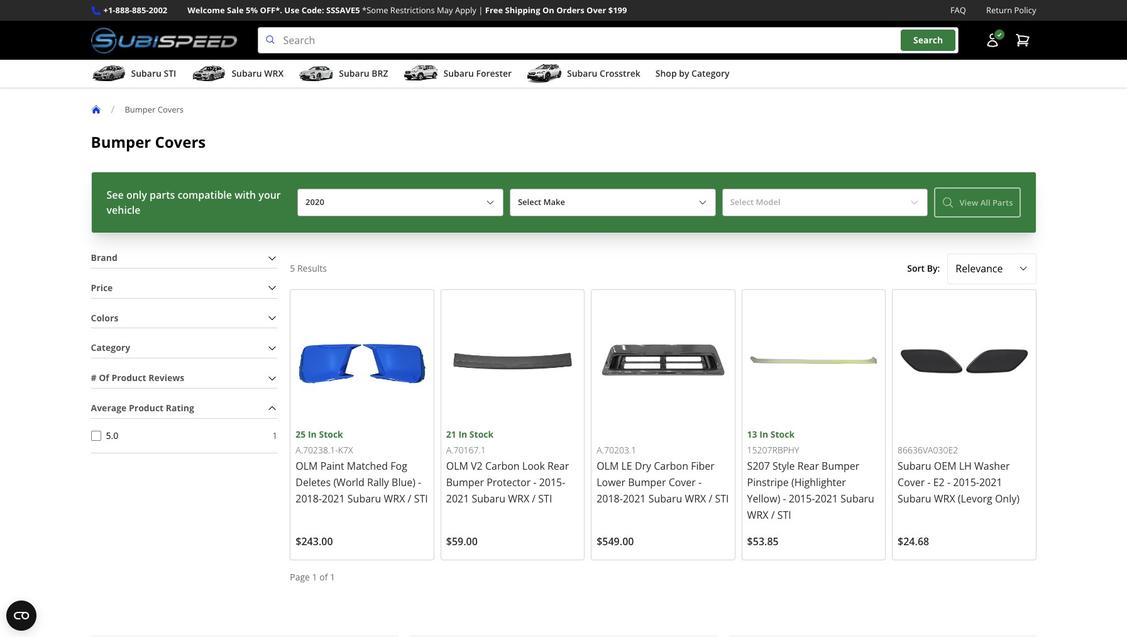 Task type: vqa. For each thing, say whether or not it's contained in the screenshot.
2021 within the 13 IN STOCK 15207RBPHY S207 STYLE REAR BUMPER PINSTRIPE (HIGHLIGHTER YELLOW) - 2015-2021 SUBARU WRX / STI
yes



Task type: locate. For each thing, give the bounding box(es) containing it.
stock
[[319, 428, 343, 440], [470, 428, 494, 440], [771, 428, 795, 440]]

colors button
[[91, 309, 278, 328]]

product down # of product reviews
[[129, 402, 164, 414]]

2 stock from the left
[[470, 428, 494, 440]]

2021 inside 13 in stock 15207rbphy s207 style rear bumper pinstripe (highlighter yellow) - 2015-2021 subaru wrx / sti
[[815, 492, 838, 506]]

return policy link
[[987, 4, 1037, 17]]

2021 down (world on the bottom left
[[322, 492, 345, 506]]

- right the blue)
[[418, 475, 421, 489]]

21
[[446, 428, 456, 440]]

1 cover from the left
[[669, 475, 696, 489]]

2018- inside 'olm le dry carbon fiber lower bumper cover - 2018-2021 subaru wrx / sti'
[[597, 492, 623, 506]]

2021 inside 25 in stock a.70238.1-k7x olm paint matched fog deletes (world rally blue) - 2018-2021 subaru wrx / sti
[[322, 492, 345, 506]]

1 horizontal spatial rear
[[798, 459, 819, 473]]

sti inside 'olm le dry carbon fiber lower bumper cover - 2018-2021 subaru wrx / sti'
[[715, 492, 729, 506]]

- right e2
[[948, 475, 951, 489]]

may
[[437, 4, 453, 16]]

olm down a.70167.1
[[446, 459, 468, 473]]

wrx down protector
[[508, 492, 530, 506]]

stock inside 25 in stock a.70238.1-k7x olm paint matched fog deletes (world rally blue) - 2018-2021 subaru wrx / sti
[[319, 428, 343, 440]]

subaru down rally
[[348, 492, 381, 506]]

olm up deletes
[[296, 459, 318, 473]]

rear up (highlighter
[[798, 459, 819, 473]]

page
[[290, 571, 310, 583]]

style
[[773, 459, 795, 473]]

-
[[418, 475, 421, 489], [533, 475, 537, 489], [699, 475, 702, 489], [928, 475, 931, 489], [948, 475, 951, 489], [783, 492, 787, 506]]

2 2018- from the left
[[597, 492, 623, 506]]

/
[[111, 103, 115, 116], [408, 492, 412, 506], [532, 492, 536, 506], [709, 492, 713, 506], [771, 508, 775, 522]]

subaru down (highlighter
[[841, 492, 875, 506]]

2018- down "lower"
[[597, 492, 623, 506]]

(levorg
[[958, 492, 993, 506]]

2021 down washer
[[980, 475, 1003, 489]]

subaru left "brz"
[[339, 67, 370, 79]]

2015- down lh
[[954, 475, 980, 489]]

subaru wrx button
[[191, 62, 284, 87]]

3 olm from the left
[[597, 459, 619, 473]]

0 horizontal spatial carbon
[[485, 459, 520, 473]]

|
[[479, 4, 483, 16]]

wrx inside subaru oem lh washer cover - e2 - 2015-2021 subaru wrx (levorg only)
[[934, 492, 956, 506]]

/ inside 25 in stock a.70238.1-k7x olm paint matched fog deletes (world rally blue) - 2018-2021 subaru wrx / sti
[[408, 492, 412, 506]]

subaru down protector
[[472, 492, 506, 506]]

1 horizontal spatial carbon
[[654, 459, 689, 473]]

in inside 13 in stock 15207rbphy s207 style rear bumper pinstripe (highlighter yellow) - 2015-2021 subaru wrx / sti
[[760, 428, 769, 440]]

0 vertical spatial of
[[99, 372, 109, 384]]

Select Model button
[[722, 189, 929, 216]]

Select Year button
[[298, 189, 504, 216]]

2002
[[149, 4, 167, 16]]

2021 down (highlighter
[[815, 492, 838, 506]]

wrx
[[264, 67, 284, 79], [384, 492, 405, 506], [508, 492, 530, 506], [685, 492, 706, 506], [934, 492, 956, 506], [747, 508, 769, 522]]

in for v2
[[459, 428, 467, 440]]

stock up "15207rbphy"
[[771, 428, 795, 440]]

olm inside 25 in stock a.70238.1-k7x olm paint matched fog deletes (world rally blue) - 2018-2021 subaru wrx / sti
[[296, 459, 318, 473]]

stock inside 13 in stock 15207rbphy s207 style rear bumper pinstripe (highlighter yellow) - 2015-2021 subaru wrx / sti
[[771, 428, 795, 440]]

sti down the 'subispeed logo'
[[164, 67, 176, 79]]

2 horizontal spatial 2015-
[[954, 475, 980, 489]]

2 olm from the left
[[446, 459, 468, 473]]

# of product reviews
[[91, 372, 184, 384]]

subaru forester button
[[403, 62, 512, 87]]

use
[[284, 4, 300, 16]]

shop
[[656, 67, 677, 79]]

15207rbphy
[[747, 444, 799, 456]]

carbon right "dry"
[[654, 459, 689, 473]]

price
[[91, 282, 113, 294]]

wrx inside 13 in stock 15207rbphy s207 style rear bumper pinstripe (highlighter yellow) - 2015-2021 subaru wrx / sti
[[747, 508, 769, 522]]

*some restrictions may apply | free shipping on orders over $199
[[362, 4, 627, 16]]

1 horizontal spatial stock
[[470, 428, 494, 440]]

stock up a.70238.1-
[[319, 428, 343, 440]]

stock inside 21 in stock a.70167.1 olm v2 carbon look rear bumper protector - 2015- 2021 subaru wrx / sti
[[470, 428, 494, 440]]

3 stock from the left
[[771, 428, 795, 440]]

bumper down "dry"
[[628, 475, 666, 489]]

a subaru sti thumbnail image image
[[91, 64, 126, 83]]

1 2018- from the left
[[296, 492, 322, 506]]

subaru inside dropdown button
[[131, 67, 162, 79]]

0 vertical spatial covers
[[158, 104, 184, 115]]

2021 down "lower"
[[623, 492, 646, 506]]

0 horizontal spatial olm
[[296, 459, 318, 473]]

1 stock from the left
[[319, 428, 343, 440]]

colors
[[91, 312, 118, 324]]

subaru down "dry"
[[649, 492, 683, 506]]

- down look
[[533, 475, 537, 489]]

in for olm
[[308, 428, 317, 440]]

in right 25
[[308, 428, 317, 440]]

sti down look
[[539, 492, 552, 506]]

rear inside 21 in stock a.70167.1 olm v2 carbon look rear bumper protector - 2015- 2021 subaru wrx / sti
[[548, 459, 569, 473]]

wrx inside 25 in stock a.70238.1-k7x olm paint matched fog deletes (world rally blue) - 2018-2021 subaru wrx / sti
[[384, 492, 405, 506]]

bumper covers
[[125, 104, 184, 115], [91, 132, 206, 152]]

0 horizontal spatial cover
[[669, 475, 696, 489]]

e2
[[934, 475, 945, 489]]

subaru inside 21 in stock a.70167.1 olm v2 carbon look rear bumper protector - 2015- 2021 subaru wrx / sti
[[472, 492, 506, 506]]

olm le dry carbon fiber lower bumper cover - 2018-2021 subaru wrx / sti
[[597, 459, 729, 506]]

3 in from the left
[[760, 428, 769, 440]]

wrx inside dropdown button
[[264, 67, 284, 79]]

5.0 button
[[91, 431, 101, 441]]

0 horizontal spatial rear
[[548, 459, 569, 473]]

rear right look
[[548, 459, 569, 473]]

select... image
[[1018, 264, 1029, 274]]

1 horizontal spatial 2018-
[[597, 492, 623, 506]]

product inside 'average product rating' dropdown button
[[129, 402, 164, 414]]

+1-
[[103, 4, 115, 16]]

/ down look
[[532, 492, 536, 506]]

+1-888-885-2002
[[103, 4, 167, 16]]

1 olm from the left
[[296, 459, 318, 473]]

sti left yellow)
[[715, 492, 729, 506]]

cover left e2
[[898, 475, 925, 489]]

/ down yellow)
[[771, 508, 775, 522]]

1 horizontal spatial 2015-
[[789, 492, 815, 506]]

1 horizontal spatial 1
[[312, 571, 317, 583]]

2021 up $59.00
[[446, 492, 469, 506]]

wrx left a subaru brz thumbnail image on the left of the page
[[264, 67, 284, 79]]

2015- down look
[[539, 475, 566, 489]]

open widget image
[[6, 601, 36, 631]]

2015- inside 13 in stock 15207rbphy s207 style rear bumper pinstripe (highlighter yellow) - 2015-2021 subaru wrx / sti
[[789, 492, 815, 506]]

/ down the blue)
[[408, 492, 412, 506]]

1 horizontal spatial in
[[459, 428, 467, 440]]

wrx down yellow)
[[747, 508, 769, 522]]

of
[[99, 372, 109, 384], [320, 571, 328, 583]]

2018- down deletes
[[296, 492, 322, 506]]

covers down bumper covers link
[[155, 132, 206, 152]]

subaru inside 25 in stock a.70238.1-k7x olm paint matched fog deletes (world rally blue) - 2018-2021 subaru wrx / sti
[[348, 492, 381, 506]]

wrx inside 21 in stock a.70167.1 olm v2 carbon look rear bumper protector - 2015- 2021 subaru wrx / sti
[[508, 492, 530, 506]]

subaru inside 'olm le dry carbon fiber lower bumper cover - 2018-2021 subaru wrx / sti'
[[649, 492, 683, 506]]

a.70203.1
[[597, 444, 637, 456]]

rating
[[166, 402, 194, 414]]

sssave5
[[326, 4, 360, 16]]

rear
[[548, 459, 569, 473], [798, 459, 819, 473]]

search button
[[901, 30, 956, 51]]

/ down fiber
[[709, 492, 713, 506]]

olm inside 21 in stock a.70167.1 olm v2 carbon look rear bumper protector - 2015- 2021 subaru wrx / sti
[[446, 459, 468, 473]]

sti down yellow)
[[778, 508, 792, 522]]

Select Make button
[[510, 189, 716, 216]]

select model image
[[910, 198, 920, 208]]

2 horizontal spatial stock
[[771, 428, 795, 440]]

forester
[[476, 67, 512, 79]]

wrx down the blue)
[[384, 492, 405, 506]]

category
[[692, 67, 730, 79]]

protector
[[487, 475, 531, 489]]

bumper covers link
[[125, 104, 194, 115]]

- down fiber
[[699, 475, 702, 489]]

2 horizontal spatial olm
[[597, 459, 619, 473]]

0 horizontal spatial 1
[[272, 429, 278, 441]]

le
[[622, 459, 632, 473]]

subispeed logo image
[[91, 27, 237, 54]]

1 rear from the left
[[548, 459, 569, 473]]

carbon
[[485, 459, 520, 473], [654, 459, 689, 473]]

wrx inside 'olm le dry carbon fiber lower bumper cover - 2018-2021 subaru wrx / sti'
[[685, 492, 706, 506]]

of right #
[[99, 372, 109, 384]]

of inside "dropdown button"
[[99, 372, 109, 384]]

covers
[[158, 104, 184, 115], [155, 132, 206, 152]]

2 horizontal spatial 1
[[330, 571, 335, 583]]

(highlighter
[[792, 475, 846, 489]]

+1-888-885-2002 link
[[103, 4, 167, 17]]

0 horizontal spatial 2015-
[[539, 475, 566, 489]]

subaru wrx
[[232, 67, 284, 79]]

in
[[308, 428, 317, 440], [459, 428, 467, 440], [760, 428, 769, 440]]

bumper
[[125, 104, 156, 115], [91, 132, 151, 152], [822, 459, 860, 473], [446, 475, 484, 489], [628, 475, 666, 489]]

cover down fiber
[[669, 475, 696, 489]]

subaru crosstrek button
[[527, 62, 641, 87]]

bumper up (highlighter
[[822, 459, 860, 473]]

in inside 25 in stock a.70238.1-k7x olm paint matched fog deletes (world rally blue) - 2018-2021 subaru wrx / sti
[[308, 428, 317, 440]]

subaru left forester
[[444, 67, 474, 79]]

bumper down subaru sti dropdown button
[[125, 104, 156, 115]]

olm paint matched fog deletes (world rally blue) - 2018-2021 subaru wrx / sti image
[[296, 295, 429, 428]]

0 horizontal spatial 2018-
[[296, 492, 322, 506]]

bumper down v2
[[446, 475, 484, 489]]

in inside 21 in stock a.70167.1 olm v2 carbon look rear bumper protector - 2015- 2021 subaru wrx / sti
[[459, 428, 467, 440]]

1 vertical spatial bumper covers
[[91, 132, 206, 152]]

2 in from the left
[[459, 428, 467, 440]]

1 horizontal spatial cover
[[898, 475, 925, 489]]

1 horizontal spatial of
[[320, 571, 328, 583]]

product
[[112, 372, 146, 384], [129, 402, 164, 414]]

0 horizontal spatial in
[[308, 428, 317, 440]]

in right 13
[[760, 428, 769, 440]]

cover
[[669, 475, 696, 489], [898, 475, 925, 489]]

bumper inside 13 in stock 15207rbphy s207 style rear bumper pinstripe (highlighter yellow) - 2015-2021 subaru wrx / sti
[[822, 459, 860, 473]]

1 in from the left
[[308, 428, 317, 440]]

bumper covers down the subaru sti
[[125, 104, 184, 115]]

2 carbon from the left
[[654, 459, 689, 473]]

product up average product rating
[[112, 372, 146, 384]]

olm up "lower"
[[597, 459, 619, 473]]

bumper covers down bumper covers link
[[91, 132, 206, 152]]

stock up a.70167.1
[[470, 428, 494, 440]]

wrx down e2
[[934, 492, 956, 506]]

2018-
[[296, 492, 322, 506], [597, 492, 623, 506]]

compatible
[[178, 188, 232, 202]]

(world
[[334, 475, 365, 489]]

stock for olm
[[470, 428, 494, 440]]

search input field
[[258, 27, 959, 54]]

0 vertical spatial product
[[112, 372, 146, 384]]

in right 21
[[459, 428, 467, 440]]

0 horizontal spatial of
[[99, 372, 109, 384]]

2 horizontal spatial in
[[760, 428, 769, 440]]

subaru brz
[[339, 67, 388, 79]]

fog
[[391, 459, 407, 473]]

button image
[[985, 33, 1000, 48]]

sti down the blue)
[[414, 492, 428, 506]]

2 rear from the left
[[798, 459, 819, 473]]

0 vertical spatial bumper covers
[[125, 104, 184, 115]]

1 vertical spatial product
[[129, 402, 164, 414]]

of right "page"
[[320, 571, 328, 583]]

1 horizontal spatial olm
[[446, 459, 468, 473]]

- right yellow)
[[783, 492, 787, 506]]

2015- down (highlighter
[[789, 492, 815, 506]]

2015- inside 21 in stock a.70167.1 olm v2 carbon look rear bumper protector - 2015- 2021 subaru wrx / sti
[[539, 475, 566, 489]]

2015-
[[539, 475, 566, 489], [954, 475, 980, 489], [789, 492, 815, 506]]

subaru down the 'subispeed logo'
[[131, 67, 162, 79]]

1 carbon from the left
[[485, 459, 520, 473]]

0 horizontal spatial stock
[[319, 428, 343, 440]]

welcome sale 5% off*. use code: sssave5
[[188, 4, 360, 16]]

olm le dry carbon fiber lower bumper cover - 2018-2021 subaru wrx / sti image
[[597, 295, 730, 428]]

welcome
[[188, 4, 225, 16]]

covers down the subaru sti
[[158, 104, 184, 115]]

2 cover from the left
[[898, 475, 925, 489]]

olm inside 'olm le dry carbon fiber lower bumper cover - 2018-2021 subaru wrx / sti'
[[597, 459, 619, 473]]

by
[[679, 67, 690, 79]]

vehicle
[[107, 203, 141, 217]]

carbon up protector
[[485, 459, 520, 473]]

wrx down fiber
[[685, 492, 706, 506]]

carbon inside 21 in stock a.70167.1 olm v2 carbon look rear bumper protector - 2015- 2021 subaru wrx / sti
[[485, 459, 520, 473]]

deletes
[[296, 475, 331, 489]]

cover inside subaru oem lh washer cover - e2 - 2015-2021 subaru wrx (levorg only)
[[898, 475, 925, 489]]

1
[[272, 429, 278, 441], [312, 571, 317, 583], [330, 571, 335, 583]]



Task type: describe. For each thing, give the bounding box(es) containing it.
subaru left crosstrek
[[567, 67, 598, 79]]

subaru brz button
[[299, 62, 388, 87]]

results
[[297, 262, 327, 274]]

matched
[[347, 459, 388, 473]]

- inside 13 in stock 15207rbphy s207 style rear bumper pinstripe (highlighter yellow) - 2015-2021 subaru wrx / sti
[[783, 492, 787, 506]]

in for style
[[760, 428, 769, 440]]

pinstripe
[[747, 475, 789, 489]]

5 results
[[290, 262, 327, 274]]

s207
[[747, 459, 770, 473]]

average product rating button
[[91, 399, 278, 418]]

apply
[[455, 4, 477, 16]]

sort by:
[[908, 262, 940, 274]]

return policy
[[987, 4, 1037, 16]]

sti inside 21 in stock a.70167.1 olm v2 carbon look rear bumper protector - 2015- 2021 subaru wrx / sti
[[539, 492, 552, 506]]

policy
[[1015, 4, 1037, 16]]

stock for k7x
[[319, 428, 343, 440]]

only)
[[995, 492, 1020, 506]]

off*.
[[260, 4, 282, 16]]

a.70238.1-
[[296, 444, 338, 456]]

average
[[91, 402, 127, 414]]

sale
[[227, 4, 244, 16]]

subaru oem lh washer cover - e2 - 2015-2021 subaru wrx (levorg only) image
[[898, 295, 1031, 428]]

$24.68
[[898, 535, 930, 548]]

5%
[[246, 4, 258, 16]]

brand
[[91, 252, 117, 264]]

dry
[[635, 459, 652, 473]]

fiber
[[691, 459, 715, 473]]

select make image
[[698, 198, 708, 208]]

1 vertical spatial covers
[[155, 132, 206, 152]]

stock for s207
[[771, 428, 795, 440]]

shop by category
[[656, 67, 730, 79]]

category
[[91, 342, 130, 354]]

subaru forester
[[444, 67, 512, 79]]

home image
[[91, 104, 101, 115]]

sti inside subaru sti dropdown button
[[164, 67, 176, 79]]

/ inside 21 in stock a.70167.1 olm v2 carbon look rear bumper protector - 2015- 2021 subaru wrx / sti
[[532, 492, 536, 506]]

faq
[[951, 4, 967, 16]]

subaru inside 'dropdown button'
[[339, 67, 370, 79]]

oem
[[934, 459, 957, 473]]

5.0
[[106, 430, 118, 442]]

olm v2 carbon look rear bumper protector - 2015-2021 subaru wrx / sti image
[[446, 295, 579, 428]]

885-
[[132, 4, 149, 16]]

subaru up $24.68
[[898, 492, 932, 506]]

bumper inside 'olm le dry carbon fiber lower bumper cover - 2018-2021 subaru wrx / sti'
[[628, 475, 666, 489]]

over
[[587, 4, 606, 16]]

- left e2
[[928, 475, 931, 489]]

2021 inside 21 in stock a.70167.1 olm v2 carbon look rear bumper protector - 2015- 2021 subaru wrx / sti
[[446, 492, 469, 506]]

- inside 21 in stock a.70167.1 olm v2 carbon look rear bumper protector - 2015- 2021 subaru wrx / sti
[[533, 475, 537, 489]]

average product rating
[[91, 402, 194, 414]]

a.70167.1
[[446, 444, 486, 456]]

page 1 of 1
[[290, 571, 335, 583]]

25 in stock a.70238.1-k7x olm paint matched fog deletes (world rally blue) - 2018-2021 subaru wrx / sti
[[296, 428, 428, 506]]

subaru down 86636va030e2
[[898, 459, 932, 473]]

subaru sti button
[[91, 62, 176, 87]]

subaru right a subaru wrx thumbnail image
[[232, 67, 262, 79]]

see
[[107, 188, 124, 202]]

only
[[126, 188, 147, 202]]

your
[[259, 188, 281, 202]]

$53.85
[[747, 535, 779, 548]]

orders
[[557, 4, 585, 16]]

/ inside 13 in stock 15207rbphy s207 style rear bumper pinstripe (highlighter yellow) - 2015-2021 subaru wrx / sti
[[771, 508, 775, 522]]

13
[[747, 428, 758, 440]]

/ right home icon
[[111, 103, 115, 116]]

13 in stock 15207rbphy s207 style rear bumper pinstripe (highlighter yellow) - 2015-2021 subaru wrx / sti
[[747, 428, 875, 522]]

by:
[[927, 262, 940, 274]]

crosstrek
[[600, 67, 641, 79]]

shipping
[[505, 4, 541, 16]]

carbon inside 'olm le dry carbon fiber lower bumper cover - 2018-2021 subaru wrx / sti'
[[654, 459, 689, 473]]

brz
[[372, 67, 388, 79]]

free
[[485, 4, 503, 16]]

a subaru brz thumbnail image image
[[299, 64, 334, 83]]

2018- inside 25 in stock a.70238.1-k7x olm paint matched fog deletes (world rally blue) - 2018-2021 subaru wrx / sti
[[296, 492, 322, 506]]

yellow)
[[747, 492, 781, 506]]

blue)
[[392, 475, 416, 489]]

subaru sti
[[131, 67, 176, 79]]

brand button
[[91, 248, 278, 268]]

a subaru forester thumbnail image image
[[403, 64, 439, 83]]

reviews
[[149, 372, 184, 384]]

2021 inside subaru oem lh washer cover - e2 - 2015-2021 subaru wrx (levorg only)
[[980, 475, 1003, 489]]

# of product reviews button
[[91, 369, 278, 388]]

cover inside 'olm le dry carbon fiber lower bumper cover - 2018-2021 subaru wrx / sti'
[[669, 475, 696, 489]]

a subaru wrx thumbnail image image
[[191, 64, 227, 83]]

restrictions
[[390, 4, 435, 16]]

5
[[290, 262, 295, 274]]

2015- for s207 style rear bumper pinstripe (highlighter yellow) - 2015-2021 subaru wrx / sti
[[789, 492, 815, 506]]

s207 style rear bumper pinstripe (highlighter yellow) - 2015-2021 subaru wrx / sti image
[[747, 295, 880, 428]]

25
[[296, 428, 306, 440]]

bumper down home icon
[[91, 132, 151, 152]]

shop by category button
[[656, 62, 730, 87]]

$199
[[609, 4, 627, 16]]

look
[[522, 459, 545, 473]]

with
[[235, 188, 256, 202]]

$59.00
[[446, 535, 478, 548]]

$549.00
[[597, 535, 634, 548]]

/ inside 'olm le dry carbon fiber lower bumper cover - 2018-2021 subaru wrx / sti'
[[709, 492, 713, 506]]

- inside 25 in stock a.70238.1-k7x olm paint matched fog deletes (world rally blue) - 2018-2021 subaru wrx / sti
[[418, 475, 421, 489]]

rear inside 13 in stock 15207rbphy s207 style rear bumper pinstripe (highlighter yellow) - 2015-2021 subaru wrx / sti
[[798, 459, 819, 473]]

subaru crosstrek
[[567, 67, 641, 79]]

see only parts compatible with your vehicle
[[107, 188, 281, 217]]

subaru inside 13 in stock 15207rbphy s207 style rear bumper pinstripe (highlighter yellow) - 2015-2021 subaru wrx / sti
[[841, 492, 875, 506]]

2015- inside subaru oem lh washer cover - e2 - 2015-2021 subaru wrx (levorg only)
[[954, 475, 980, 489]]

2015- for olm v2 carbon look rear bumper protector - 2015- 2021 subaru wrx / sti
[[539, 475, 566, 489]]

select year image
[[485, 198, 495, 208]]

888-
[[115, 4, 132, 16]]

price button
[[91, 279, 278, 298]]

Select... button
[[948, 254, 1037, 284]]

sort
[[908, 262, 925, 274]]

- inside 'olm le dry carbon fiber lower bumper cover - 2018-2021 subaru wrx / sti'
[[699, 475, 702, 489]]

bumper inside 21 in stock a.70167.1 olm v2 carbon look rear bumper protector - 2015- 2021 subaru wrx / sti
[[446, 475, 484, 489]]

washer
[[975, 459, 1010, 473]]

86636va030e2
[[898, 444, 959, 456]]

sti inside 25 in stock a.70238.1-k7x olm paint matched fog deletes (world rally blue) - 2018-2021 subaru wrx / sti
[[414, 492, 428, 506]]

on
[[543, 4, 555, 16]]

2021 inside 'olm le dry carbon fiber lower bumper cover - 2018-2021 subaru wrx / sti'
[[623, 492, 646, 506]]

a subaru crosstrek thumbnail image image
[[527, 64, 562, 83]]

1 vertical spatial of
[[320, 571, 328, 583]]

faq link
[[951, 4, 967, 17]]

sti inside 13 in stock 15207rbphy s207 style rear bumper pinstripe (highlighter yellow) - 2015-2021 subaru wrx / sti
[[778, 508, 792, 522]]

product inside # of product reviews "dropdown button"
[[112, 372, 146, 384]]



